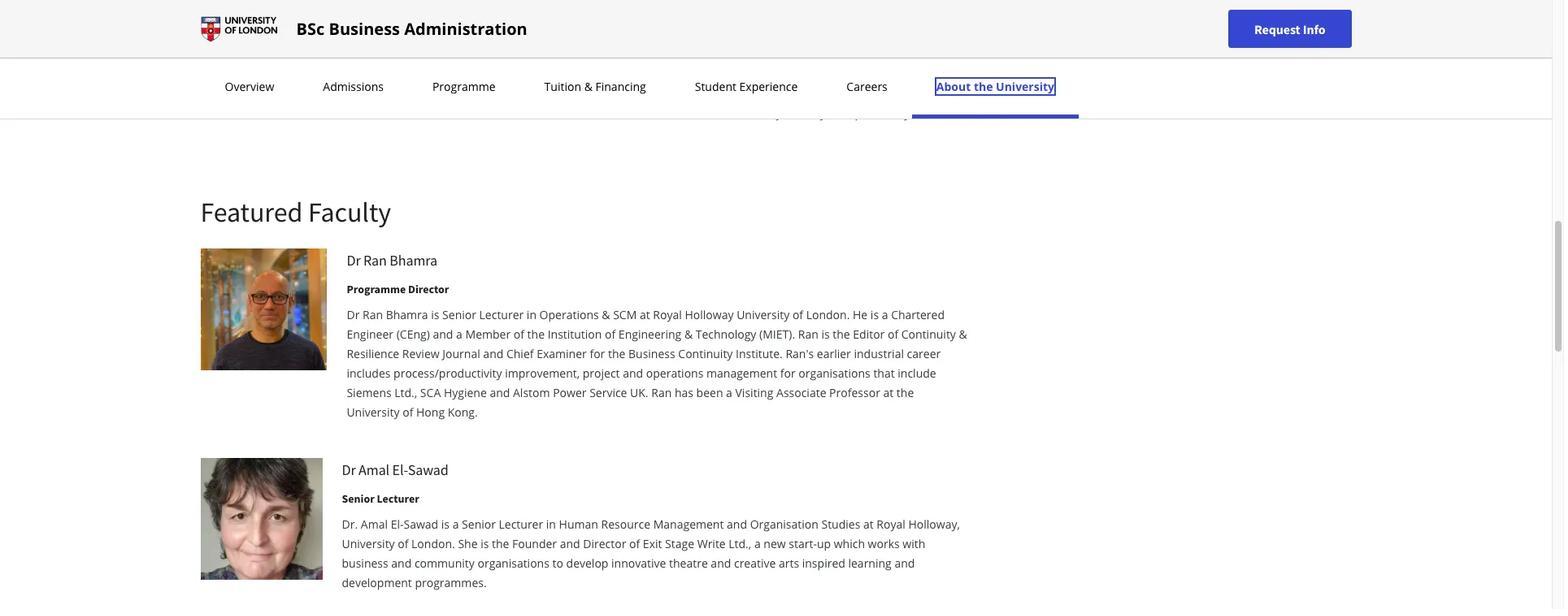 Task type: describe. For each thing, give the bounding box(es) containing it.
and down write
[[711, 556, 731, 571]]

royal inside dr ran bhamra is senior lecturer in operations & scm at royal holloway university of london. he is a chartered engineer (ceng) and a member of the institution of engineering & technology (miet). ran is the editor of continuity & resilience review journal and chief examiner for the business continuity institute. ran's earlier industrial career includes process/productivity improvement, project and operations management for organisations that include siemens ltd., sca hygiene and alstom power service uk. ran has been a visiting associate professor at the university of hong kong.
[[653, 307, 682, 323]]

of up (miet).
[[793, 307, 803, 323]]

the left top
[[702, 8, 719, 23]]

changes
[[701, 67, 745, 82]]

about
[[936, 79, 971, 94]]

0 vertical spatial research
[[594, 27, 640, 43]]

institution
[[548, 327, 602, 342]]

request info button
[[1228, 10, 1352, 48]]

ran's
[[786, 346, 814, 362]]

service
[[590, 385, 627, 401]]

featured
[[200, 195, 303, 229]]

exit
[[643, 536, 662, 552]]

examiner
[[537, 346, 587, 362]]

process/productivity
[[394, 366, 502, 381]]

2 vertical spatial for
[[780, 366, 796, 381]]

and down with
[[895, 556, 915, 571]]

uk
[[816, 8, 831, 23]]

dr.
[[342, 517, 358, 532]]

tuition & financing link
[[540, 79, 651, 94]]

community inside 'royal holloway is in the top 25 percent of uk universities for research rated 'world-leading' or 'internationally excellent' (ref 2021). it is through their world-class research that expands minds and changes lives and the dedication of our academics, that royal holloway is a community that inspires individuals to succeed academically, socially, and personally.'
[[784, 86, 844, 101]]

a right been on the bottom left of page
[[726, 385, 732, 401]]

and up journal
[[433, 327, 453, 342]]

about the university link
[[932, 79, 1059, 94]]

is right he
[[871, 307, 879, 323]]

request info
[[1254, 21, 1326, 37]]

chief
[[506, 346, 534, 362]]

sawad for dr. amal el-sawad is a senior lecturer in human resource management and organisation studies at royal holloway, university of london. she is the founder and director of exit stage write ltd., a new start-up which works with business and community organisations to develop innovative theatre and creative arts inspired learning and development programmes.
[[404, 517, 438, 532]]

the down include
[[897, 385, 914, 401]]

resilience
[[347, 346, 399, 362]]

amal for dr.
[[361, 517, 388, 532]]

2 horizontal spatial at
[[883, 385, 894, 401]]

associate
[[776, 385, 826, 401]]

leading'
[[710, 27, 751, 43]]

organisation
[[750, 517, 819, 532]]

develop
[[566, 556, 609, 571]]

request
[[1254, 21, 1301, 37]]

up
[[817, 536, 831, 552]]

holloway,
[[909, 517, 960, 532]]

he
[[853, 307, 868, 323]]

operations
[[646, 366, 704, 381]]

2021).
[[619, 47, 652, 62]]

works
[[868, 536, 900, 552]]

the up earlier in the right bottom of the page
[[833, 327, 850, 342]]

1 horizontal spatial research
[[812, 47, 858, 62]]

power
[[553, 385, 587, 401]]

class
[[784, 47, 809, 62]]

0 horizontal spatial at
[[640, 307, 650, 323]]

hygiene
[[444, 385, 487, 401]]

bhamra for dr ran bhamra
[[390, 251, 437, 270]]

hong
[[416, 405, 445, 420]]

0 horizontal spatial director
[[408, 282, 449, 297]]

ran up ran's
[[798, 327, 819, 342]]

inspires
[[871, 86, 913, 101]]

senior lecturer
[[342, 492, 419, 506]]

to inside "dr. amal el-sawad is a senior lecturer in human resource management and organisation studies at royal holloway, university of london. she is the founder and director of exit stage write ltd., a new start-up which works with business and community organisations to develop innovative theatre and creative arts inspired learning and development programmes."
[[552, 556, 563, 571]]

dr for dr ran bhamra is senior lecturer in operations & scm at royal holloway university of london. he is a chartered engineer (ceng) and a member of the institution of engineering & technology (miet). ran is the editor of continuity & resilience review journal and chief examiner for the business continuity institute. ran's earlier industrial career includes process/productivity improvement, project and operations management for organisations that include siemens ltd., sca hygiene and alstom power service uk. ran has been a visiting associate professor at the university of hong kong.
[[347, 307, 360, 323]]

london. inside "dr. amal el-sawad is a senior lecturer in human resource management and organisation studies at royal holloway, university of london. she is the founder and director of exit stage write ltd., a new start-up which works with business and community organisations to develop innovative theatre and creative arts inspired learning and development programmes."
[[411, 536, 455, 552]]

journal
[[443, 346, 480, 362]]

of up chief at the left of the page
[[514, 327, 524, 342]]

and down through on the top
[[678, 67, 698, 82]]

visiting
[[735, 385, 774, 401]]

london. inside dr ran bhamra is senior lecturer in operations & scm at royal holloway university of london. he is a chartered engineer (ceng) and a member of the institution of engineering & technology (miet). ran is the editor of continuity & resilience review journal and chief examiner for the business continuity institute. ran's earlier industrial career includes process/productivity improvement, project and operations management for organisations that include siemens ltd., sca hygiene and alstom power service uk. ran has been a visiting associate professor at the university of hong kong.
[[806, 307, 850, 323]]

student experience
[[695, 79, 798, 94]]

include
[[898, 366, 936, 381]]

overview
[[225, 79, 274, 94]]

ran up "programme director"
[[363, 251, 387, 270]]

the down class
[[797, 67, 815, 82]]

university down siemens
[[347, 405, 400, 420]]

university right about
[[996, 79, 1054, 94]]

'world-
[[674, 27, 710, 43]]

admissions
[[323, 79, 384, 94]]

dr ran bhamra image
[[200, 249, 327, 371]]

royal inside "dr. amal el-sawad is a senior lecturer in human resource management and organisation studies at royal holloway, university of london. she is the founder and director of exit stage write ltd., a new start-up which works with business and community organisations to develop innovative theatre and creative arts inspired learning and development programmes."
[[877, 517, 906, 532]]

universities
[[834, 8, 895, 23]]

is up earlier in the right bottom of the page
[[821, 327, 830, 342]]

royal up succeed
[[680, 86, 709, 101]]

community inside "dr. amal el-sawad is a senior lecturer in human resource management and organisation studies at royal holloway, university of london. she is the founder and director of exit stage write ltd., a new start-up which works with business and community organisations to develop innovative theatre and creative arts inspired learning and development programmes."
[[415, 556, 475, 571]]

in inside "dr. amal el-sawad is a senior lecturer in human resource management and organisation studies at royal holloway, university of london. she is the founder and director of exit stage write ltd., a new start-up which works with business and community organisations to develop innovative theatre and creative arts inspired learning and development programmes."
[[546, 517, 556, 532]]

editor
[[853, 327, 885, 342]]

0 horizontal spatial for
[[590, 346, 605, 362]]

amal for dr
[[359, 461, 390, 480]]

succeed
[[668, 106, 711, 121]]

bsc
[[296, 17, 325, 39]]

stage
[[665, 536, 694, 552]]

student
[[695, 79, 737, 94]]

and down class
[[774, 67, 794, 82]]

been
[[696, 385, 723, 401]]

about the university
[[936, 79, 1054, 94]]

dr amal el-sawad
[[342, 461, 449, 480]]

write
[[697, 536, 726, 552]]

dedication
[[818, 67, 873, 82]]

arts
[[779, 556, 799, 571]]

tuition & financing
[[544, 79, 646, 94]]

director inside "dr. amal el-sawad is a senior lecturer in human resource management and organisation studies at royal holloway, university of london. she is the founder and director of exit stage write ltd., a new start-up which works with business and community organisations to develop innovative theatre and creative arts inspired learning and development programmes."
[[583, 536, 626, 552]]

dr. amal el-sawad is a senior lecturer in human resource management and organisation studies at royal holloway, university of london. she is the founder and director of exit stage write ltd., a new start-up which works with business and community organisations to develop innovative theatre and creative arts inspired learning and development programmes.
[[342, 517, 960, 591]]

bhamra for dr ran bhamra is senior lecturer in operations & scm at royal holloway university of london. he is a chartered engineer (ceng) and a member of the institution of engineering & technology (miet). ran is the editor of continuity & resilience review journal and chief examiner for the business continuity institute. ran's earlier industrial career includes process/productivity improvement, project and operations management for organisations that include siemens ltd., sca hygiene and alstom power service uk. ran has been a visiting associate professor at the university of hong kong.
[[386, 307, 428, 323]]

for inside 'royal holloway is in the top 25 percent of uk universities for research rated 'world-leading' or 'internationally excellent' (ref 2021). it is through their world-class research that expands minds and changes lives and the dedication of our academics, that royal holloway is a community that inspires individuals to succeed academically, socially, and personally.'
[[898, 8, 913, 23]]

our
[[890, 67, 908, 82]]

financing
[[596, 79, 646, 94]]

alstom
[[513, 385, 550, 401]]

project
[[583, 366, 620, 381]]

development
[[342, 575, 412, 591]]

through
[[676, 47, 719, 62]]

personally.
[[855, 106, 913, 121]]

percent
[[759, 8, 800, 23]]

scm
[[613, 307, 637, 323]]

their
[[722, 47, 747, 62]]

holloway inside dr ran bhamra is senior lecturer in operations & scm at royal holloway university of london. he is a chartered engineer (ceng) and a member of the institution of engineering & technology (miet). ran is the editor of continuity & resilience review journal and chief examiner for the business continuity institute. ran's earlier industrial career includes process/productivity improvement, project and operations management for organisations that include siemens ltd., sca hygiene and alstom power service uk. ran has been a visiting associate professor at the university of hong kong.
[[685, 307, 734, 323]]

operations
[[540, 307, 599, 323]]

that inside dr ran bhamra is senior lecturer in operations & scm at royal holloway university of london. he is a chartered engineer (ceng) and a member of the institution of engineering & technology (miet). ran is the editor of continuity & resilience review journal and chief examiner for the business continuity institute. ran's earlier industrial career includes process/productivity improvement, project and operations management for organisations that include siemens ltd., sca hygiene and alstom power service uk. ran has been a visiting associate professor at the university of hong kong.
[[874, 366, 895, 381]]

university up (miet).
[[737, 307, 790, 323]]

and up creative
[[727, 517, 747, 532]]

engineer
[[347, 327, 394, 342]]

includes
[[347, 366, 391, 381]]

tuition
[[544, 79, 581, 94]]

lecturer inside "dr. amal el-sawad is a senior lecturer in human resource management and organisation studies at royal holloway, university of london. she is the founder and director of exit stage write ltd., a new start-up which works with business and community organisations to develop innovative theatre and creative arts inspired learning and development programmes."
[[499, 517, 543, 532]]

is down the lives on the left of page
[[763, 86, 772, 101]]

a up she
[[453, 517, 459, 532]]

info
[[1303, 21, 1326, 37]]

university inside "dr. amal el-sawad is a senior lecturer in human resource management and organisation studies at royal holloway, university of london. she is the founder and director of exit stage write ltd., a new start-up which works with business and community organisations to develop innovative theatre and creative arts inspired learning and development programmes."
[[342, 536, 395, 552]]

studies
[[822, 517, 860, 532]]

expands
[[594, 67, 639, 82]]



Task type: locate. For each thing, give the bounding box(es) containing it.
and down human
[[560, 536, 580, 552]]

senior inside "dr. amal el-sawad is a senior lecturer in human resource management and organisation studies at royal holloway, university of london. she is the founder and director of exit stage write ltd., a new start-up which works with business and community organisations to develop innovative theatre and creative arts inspired learning and development programmes."
[[462, 517, 496, 532]]

organisations down earlier in the right bottom of the page
[[799, 366, 871, 381]]

sawad inside "dr. amal el-sawad is a senior lecturer in human resource management and organisation studies at royal holloway, university of london. she is the founder and director of exit stage write ltd., a new start-up which works with business and community organisations to develop innovative theatre and creative arts inspired learning and development programmes."
[[404, 517, 438, 532]]

new
[[764, 536, 786, 552]]

of left hong at the bottom of the page
[[403, 405, 413, 420]]

the right she
[[492, 536, 509, 552]]

1 horizontal spatial for
[[780, 366, 796, 381]]

1 horizontal spatial london.
[[806, 307, 850, 323]]

dr amal el-sawad image
[[200, 458, 322, 580]]

dr down the faculty
[[347, 251, 361, 270]]

world-
[[750, 47, 784, 62]]

organisations inside dr ran bhamra is senior lecturer in operations & scm at royal holloway university of london. he is a chartered engineer (ceng) and a member of the institution of engineering & technology (miet). ran is the editor of continuity & resilience review journal and chief examiner for the business continuity institute. ran's earlier industrial career includes process/productivity improvement, project and operations management for organisations that include siemens ltd., sca hygiene and alstom power service uk. ran has been a visiting associate professor at the university of hong kong.
[[799, 366, 871, 381]]

is up programmes.
[[441, 517, 450, 532]]

1 vertical spatial continuity
[[678, 346, 733, 362]]

el- inside "dr. amal el-sawad is a senior lecturer in human resource management and organisation studies at royal holloway, university of london. she is the founder and director of exit stage write ltd., a new start-up which works with business and community organisations to develop innovative theatre and creative arts inspired learning and development programmes."
[[391, 517, 404, 532]]

earlier
[[817, 346, 851, 362]]

and right socially,
[[832, 106, 852, 121]]

1 horizontal spatial director
[[583, 536, 626, 552]]

ltd., inside "dr. amal el-sawad is a senior lecturer in human resource management and organisation studies at royal holloway, university of london. she is the founder and director of exit stage write ltd., a new start-up which works with business and community organisations to develop innovative theatre and creative arts inspired learning and development programmes."
[[729, 536, 751, 552]]

of left our
[[876, 67, 887, 82]]

learning
[[848, 556, 892, 571]]

that down excellent'
[[861, 47, 883, 62]]

to inside 'royal holloway is in the top 25 percent of uk universities for research rated 'world-leading' or 'internationally excellent' (ref 2021). it is through their world-class research that expands minds and changes lives and the dedication of our academics, that royal holloway is a community that inspires individuals to succeed academically, socially, and personally.'
[[654, 106, 665, 121]]

0 vertical spatial dr
[[347, 251, 361, 270]]

ltd., inside dr ran bhamra is senior lecturer in operations & scm at royal holloway university of london. he is a chartered engineer (ceng) and a member of the institution of engineering & technology (miet). ran is the editor of continuity & resilience review journal and chief examiner for the business continuity institute. ran's earlier industrial career includes process/productivity improvement, project and operations management for organisations that include siemens ltd., sca hygiene and alstom power service uk. ran has been a visiting associate professor at the university of hong kong.
[[395, 385, 417, 401]]

director up develop on the bottom left of the page
[[583, 536, 626, 552]]

a left 'new'
[[754, 536, 761, 552]]

sca
[[420, 385, 441, 401]]

that down industrial
[[874, 366, 895, 381]]

overview link
[[220, 79, 279, 94]]

programmes.
[[415, 575, 487, 591]]

holloway down changes
[[712, 86, 760, 101]]

0 vertical spatial continuity
[[901, 327, 956, 342]]

at
[[640, 307, 650, 323], [883, 385, 894, 401], [863, 517, 874, 532]]

in inside 'royal holloway is in the top 25 percent of uk universities for research rated 'world-leading' or 'internationally excellent' (ref 2021). it is through their world-class research that expands minds and changes lives and the dedication of our academics, that royal holloway is a community that inspires individuals to succeed academically, socially, and personally.'
[[689, 8, 699, 23]]

london.
[[806, 307, 850, 323], [411, 536, 455, 552]]

in left operations
[[527, 307, 537, 323]]

dr for dr amal el-sawad
[[342, 461, 356, 480]]

0 horizontal spatial programme
[[347, 282, 406, 297]]

institute.
[[736, 346, 783, 362]]

0 vertical spatial at
[[640, 307, 650, 323]]

dr ran bhamra
[[347, 251, 437, 270]]

lecturer inside dr ran bhamra is senior lecturer in operations & scm at royal holloway university of london. he is a chartered engineer (ceng) and a member of the institution of engineering & technology (miet). ran is the editor of continuity & resilience review journal and chief examiner for the business continuity institute. ran's earlier industrial career includes process/productivity improvement, project and operations management for organisations that include siemens ltd., sca hygiene and alstom power service uk. ran has been a visiting associate professor at the university of hong kong.
[[479, 307, 524, 323]]

0 vertical spatial business
[[329, 17, 400, 39]]

to left succeed
[[654, 106, 665, 121]]

in up founder
[[546, 517, 556, 532]]

university up business
[[342, 536, 395, 552]]

senior up member at left
[[442, 307, 476, 323]]

1 horizontal spatial programme
[[432, 79, 496, 94]]

2 vertical spatial dr
[[342, 461, 356, 480]]

business
[[342, 556, 388, 571]]

0 horizontal spatial community
[[415, 556, 475, 571]]

ltd., up creative
[[729, 536, 751, 552]]

top
[[722, 8, 740, 23]]

1 horizontal spatial in
[[546, 517, 556, 532]]

0 horizontal spatial ltd.,
[[395, 385, 417, 401]]

0 horizontal spatial research
[[594, 27, 640, 43]]

management
[[653, 517, 724, 532]]

0 vertical spatial for
[[898, 8, 913, 23]]

the right about
[[974, 79, 993, 94]]

that down dedication on the top right of page
[[847, 86, 868, 101]]

programme down dr ran bhamra
[[347, 282, 406, 297]]

0 vertical spatial in
[[689, 8, 699, 23]]

bhamra up (ceng)
[[386, 307, 428, 323]]

0 vertical spatial ltd.,
[[395, 385, 417, 401]]

dr
[[347, 251, 361, 270], [347, 307, 360, 323], [342, 461, 356, 480]]

london. left she
[[411, 536, 455, 552]]

that down minds
[[655, 86, 677, 101]]

theatre
[[669, 556, 708, 571]]

is
[[678, 8, 686, 23], [665, 47, 673, 62], [763, 86, 772, 101], [431, 307, 439, 323], [871, 307, 879, 323], [821, 327, 830, 342], [441, 517, 450, 532], [481, 536, 489, 552]]

in
[[689, 8, 699, 23], [527, 307, 537, 323], [546, 517, 556, 532]]

1 vertical spatial dr
[[347, 307, 360, 323]]

0 vertical spatial director
[[408, 282, 449, 297]]

0 vertical spatial el-
[[392, 461, 408, 480]]

member
[[465, 327, 511, 342]]

and up the uk.
[[623, 366, 643, 381]]

'internationally
[[768, 27, 847, 43]]

0 vertical spatial community
[[784, 86, 844, 101]]

1 vertical spatial holloway
[[712, 86, 760, 101]]

siemens
[[347, 385, 392, 401]]

1 vertical spatial for
[[590, 346, 605, 362]]

continuity up career
[[901, 327, 956, 342]]

1 horizontal spatial ltd.,
[[729, 536, 751, 552]]

royal up (ref
[[594, 8, 623, 23]]

1 horizontal spatial business
[[628, 346, 675, 362]]

(miet).
[[759, 327, 795, 342]]

0 horizontal spatial organisations
[[478, 556, 550, 571]]

for down ran's
[[780, 366, 796, 381]]

chartered
[[891, 307, 945, 323]]

dr for dr ran bhamra
[[347, 251, 361, 270]]

1 vertical spatial lecturer
[[377, 492, 419, 506]]

inspired
[[802, 556, 845, 571]]

el- for dr
[[392, 461, 408, 480]]

socially,
[[787, 106, 829, 121]]

research up (ref
[[594, 27, 640, 43]]

in inside dr ran bhamra is senior lecturer in operations & scm at royal holloway university of london. he is a chartered engineer (ceng) and a member of the institution of engineering & technology (miet). ran is the editor of continuity & resilience review journal and chief examiner for the business continuity institute. ran's earlier industrial career includes process/productivity improvement, project and operations management for organisations that include siemens ltd., sca hygiene and alstom power service uk. ran has been a visiting associate professor at the university of hong kong.
[[527, 307, 537, 323]]

a up "academically,"
[[775, 86, 781, 101]]

amal
[[359, 461, 390, 480], [361, 517, 388, 532]]

1 horizontal spatial continuity
[[901, 327, 956, 342]]

dr up the senior lecturer
[[342, 461, 356, 480]]

2 vertical spatial lecturer
[[499, 517, 543, 532]]

2 horizontal spatial in
[[689, 8, 699, 23]]

(ref
[[594, 47, 617, 62]]

amal inside "dr. amal el-sawad is a senior lecturer in human resource management and organisation studies at royal holloway, university of london. she is the founder and director of exit stage write ltd., a new start-up which works with business and community organisations to develop innovative theatre and creative arts inspired learning and development programmes."
[[361, 517, 388, 532]]

lecturer up founder
[[499, 517, 543, 532]]

review
[[402, 346, 440, 362]]

technology
[[696, 327, 756, 342]]

0 vertical spatial programme
[[432, 79, 496, 94]]

experience
[[739, 79, 798, 94]]

is right 'it'
[[665, 47, 673, 62]]

and
[[678, 67, 698, 82], [774, 67, 794, 82], [832, 106, 852, 121], [433, 327, 453, 342], [483, 346, 504, 362], [623, 366, 643, 381], [490, 385, 510, 401], [727, 517, 747, 532], [560, 536, 580, 552], [391, 556, 412, 571], [711, 556, 731, 571], [895, 556, 915, 571]]

royal up engineering
[[653, 307, 682, 323]]

she
[[458, 536, 478, 552]]

programme for programme director
[[347, 282, 406, 297]]

1 vertical spatial director
[[583, 536, 626, 552]]

continuity
[[901, 327, 956, 342], [678, 346, 733, 362]]

careers link
[[842, 79, 893, 94]]

1 vertical spatial ltd.,
[[729, 536, 751, 552]]

0 vertical spatial london.
[[806, 307, 850, 323]]

a up journal
[[456, 327, 462, 342]]

of
[[803, 8, 813, 23], [876, 67, 887, 82], [793, 307, 803, 323], [514, 327, 524, 342], [605, 327, 616, 342], [888, 327, 899, 342], [403, 405, 413, 420], [398, 536, 409, 552], [629, 536, 640, 552]]

innovative
[[611, 556, 666, 571]]

1 horizontal spatial at
[[863, 517, 874, 532]]

is up 'world-
[[678, 8, 686, 23]]

management
[[707, 366, 777, 381]]

1 vertical spatial in
[[527, 307, 537, 323]]

the up project
[[608, 346, 626, 362]]

ltd.,
[[395, 385, 417, 401], [729, 536, 751, 552]]

engineering
[[619, 327, 682, 342]]

of up development
[[398, 536, 409, 552]]

1 vertical spatial senior
[[342, 492, 375, 506]]

2 horizontal spatial for
[[898, 8, 913, 23]]

kong.
[[448, 405, 478, 420]]

organisations
[[799, 366, 871, 381], [478, 556, 550, 571]]

organisations down founder
[[478, 556, 550, 571]]

in up 'world-
[[689, 8, 699, 23]]

1 horizontal spatial to
[[654, 106, 665, 121]]

0 horizontal spatial in
[[527, 307, 537, 323]]

the
[[702, 8, 719, 23], [797, 67, 815, 82], [974, 79, 993, 94], [527, 327, 545, 342], [833, 327, 850, 342], [608, 346, 626, 362], [897, 385, 914, 401], [492, 536, 509, 552]]

1 vertical spatial community
[[415, 556, 475, 571]]

1 vertical spatial el-
[[391, 517, 404, 532]]

community up programmes.
[[415, 556, 475, 571]]

1 vertical spatial bhamra
[[386, 307, 428, 323]]

improvement,
[[505, 366, 580, 381]]

0 vertical spatial lecturer
[[479, 307, 524, 323]]

with
[[903, 536, 925, 552]]

business down engineering
[[628, 346, 675, 362]]

lecturer down dr amal el-sawad
[[377, 492, 419, 506]]

senior inside dr ran bhamra is senior lecturer in operations & scm at royal holloway university of london. he is a chartered engineer (ceng) and a member of the institution of engineering & technology (miet). ran is the editor of continuity & resilience review journal and chief examiner for the business continuity institute. ran's earlier industrial career includes process/productivity improvement, project and operations management for organisations that include siemens ltd., sca hygiene and alstom power service uk. ran has been a visiting associate professor at the university of hong kong.
[[442, 307, 476, 323]]

of down 'scm'
[[605, 327, 616, 342]]

1 vertical spatial sawad
[[404, 517, 438, 532]]

royal holloway is in the top 25 percent of uk universities for research rated 'world-leading' or 'internationally excellent' (ref 2021). it is through their world-class research that expands minds and changes lives and the dedication of our academics, that royal holloway is a community that inspires individuals to succeed academically, socially, and personally.
[[594, 8, 913, 121]]

uk.
[[630, 385, 648, 401]]

1 vertical spatial at
[[883, 385, 894, 401]]

of left exit
[[629, 536, 640, 552]]

0 vertical spatial holloway
[[626, 8, 675, 23]]

1 vertical spatial to
[[552, 556, 563, 571]]

dr up engineer
[[347, 307, 360, 323]]

the up chief at the left of the page
[[527, 327, 545, 342]]

1 vertical spatial amal
[[361, 517, 388, 532]]

and left 'alstom'
[[490, 385, 510, 401]]

start-
[[789, 536, 817, 552]]

resource
[[601, 517, 650, 532]]

senior up she
[[462, 517, 496, 532]]

business right bsc
[[329, 17, 400, 39]]

holloway
[[626, 8, 675, 23], [712, 86, 760, 101], [685, 307, 734, 323]]

1 vertical spatial organisations
[[478, 556, 550, 571]]

sawad for dr amal el-sawad
[[408, 461, 449, 480]]

2 vertical spatial in
[[546, 517, 556, 532]]

programme for programme
[[432, 79, 496, 94]]

sawad down the senior lecturer
[[404, 517, 438, 532]]

for up excellent'
[[898, 8, 913, 23]]

2 vertical spatial at
[[863, 517, 874, 532]]

royal up 'works'
[[877, 517, 906, 532]]

ltd., left sca
[[395, 385, 417, 401]]

bsc business administration
[[296, 17, 527, 39]]

featured faculty
[[200, 195, 391, 229]]

bhamra inside dr ran bhamra is senior lecturer in operations & scm at royal holloway university of london. he is a chartered engineer (ceng) and a member of the institution of engineering & technology (miet). ran is the editor of continuity & resilience review journal and chief examiner for the business continuity institute. ran's earlier industrial career includes process/productivity improvement, project and operations management for organisations that include siemens ltd., sca hygiene and alstom power service uk. ran has been a visiting associate professor at the university of hong kong.
[[386, 307, 428, 323]]

1 vertical spatial research
[[812, 47, 858, 62]]

holloway up rated at the left top of page
[[626, 8, 675, 23]]

1 horizontal spatial organisations
[[799, 366, 871, 381]]

0 horizontal spatial continuity
[[678, 346, 733, 362]]

ran up engineer
[[363, 307, 383, 323]]

business inside dr ran bhamra is senior lecturer in operations & scm at royal holloway university of london. he is a chartered engineer (ceng) and a member of the institution of engineering & technology (miet). ran is the editor of continuity & resilience review journal and chief examiner for the business continuity institute. ran's earlier industrial career includes process/productivity improvement, project and operations management for organisations that include siemens ltd., sca hygiene and alstom power service uk. ran has been a visiting associate professor at the university of hong kong.
[[628, 346, 675, 362]]

is up review at the left of page
[[431, 307, 439, 323]]

1 vertical spatial london.
[[411, 536, 455, 552]]

academics,
[[594, 86, 652, 101]]

dr inside dr ran bhamra is senior lecturer in operations & scm at royal holloway university of london. he is a chartered engineer (ceng) and a member of the institution of engineering & technology (miet). ran is the editor of continuity & resilience review journal and chief examiner for the business continuity institute. ran's earlier industrial career includes process/productivity improvement, project and operations management for organisations that include siemens ltd., sca hygiene and alstom power service uk. ran has been a visiting associate professor at the university of hong kong.
[[347, 307, 360, 323]]

community up socially,
[[784, 86, 844, 101]]

careers
[[847, 79, 888, 94]]

excellent'
[[850, 27, 899, 43]]

the inside "dr. amal el-sawad is a senior lecturer in human resource management and organisation studies at royal holloway, university of london. she is the founder and director of exit stage write ltd., a new start-up which works with business and community organisations to develop innovative theatre and creative arts inspired learning and development programmes."
[[492, 536, 509, 552]]

ran right the uk.
[[651, 385, 672, 401]]

0 vertical spatial bhamra
[[390, 251, 437, 270]]

is right she
[[481, 536, 489, 552]]

sawad up the senior lecturer
[[408, 461, 449, 480]]

0 horizontal spatial london.
[[411, 536, 455, 552]]

administration
[[404, 17, 527, 39]]

25
[[743, 8, 756, 23]]

research up dedication on the top right of page
[[812, 47, 858, 62]]

bhamra up "programme director"
[[390, 251, 437, 270]]

senior
[[442, 307, 476, 323], [342, 492, 375, 506], [462, 517, 496, 532]]

amal right "dr."
[[361, 517, 388, 532]]

at inside "dr. amal el-sawad is a senior lecturer in human resource management and organisation studies at royal holloway, university of london. she is the founder and director of exit stage write ltd., a new start-up which works with business and community organisations to develop innovative theatre and creative arts inspired learning and development programmes."
[[863, 517, 874, 532]]

bhamra
[[390, 251, 437, 270], [386, 307, 428, 323]]

0 vertical spatial senior
[[442, 307, 476, 323]]

community
[[784, 86, 844, 101], [415, 556, 475, 571]]

a right he
[[882, 307, 888, 323]]

continuity down the "technology"
[[678, 346, 733, 362]]

programme down administration
[[432, 79, 496, 94]]

at up 'works'
[[863, 517, 874, 532]]

organisations inside "dr. amal el-sawad is a senior lecturer in human resource management and organisation studies at royal holloway, university of london. she is the founder and director of exit stage write ltd., a new start-up which works with business and community organisations to develop innovative theatre and creative arts inspired learning and development programmes."
[[478, 556, 550, 571]]

0 horizontal spatial business
[[329, 17, 400, 39]]

at right professor
[[883, 385, 894, 401]]

2 vertical spatial holloway
[[685, 307, 734, 323]]

has
[[675, 385, 693, 401]]

which
[[834, 536, 865, 552]]

el- for dr.
[[391, 517, 404, 532]]

0 vertical spatial sawad
[[408, 461, 449, 480]]

a inside 'royal holloway is in the top 25 percent of uk universities for research rated 'world-leading' or 'internationally excellent' (ref 2021). it is through their world-class research that expands minds and changes lives and the dedication of our academics, that royal holloway is a community that inspires individuals to succeed academically, socially, and personally.'
[[775, 86, 781, 101]]

0 vertical spatial amal
[[359, 461, 390, 480]]

and down member at left
[[483, 346, 504, 362]]

rated
[[643, 27, 671, 43]]

1 horizontal spatial community
[[784, 86, 844, 101]]

senior up "dr."
[[342, 492, 375, 506]]

0 vertical spatial organisations
[[799, 366, 871, 381]]

london. left he
[[806, 307, 850, 323]]

career
[[907, 346, 941, 362]]

that
[[861, 47, 883, 62], [655, 86, 677, 101], [847, 86, 868, 101], [874, 366, 895, 381]]

human
[[559, 517, 598, 532]]

holloway up the "technology"
[[685, 307, 734, 323]]

&
[[584, 79, 593, 94], [602, 307, 610, 323], [684, 327, 693, 342], [959, 327, 967, 342]]

programme link
[[428, 79, 501, 94]]

el- up the senior lecturer
[[392, 461, 408, 480]]

1 vertical spatial business
[[628, 346, 675, 362]]

sawad
[[408, 461, 449, 480], [404, 517, 438, 532]]

or
[[754, 27, 765, 43]]

0 vertical spatial to
[[654, 106, 665, 121]]

industrial
[[854, 346, 904, 362]]

0 horizontal spatial to
[[552, 556, 563, 571]]

it
[[655, 47, 662, 62]]

of left uk
[[803, 8, 813, 23]]

and up development
[[391, 556, 412, 571]]

professor
[[829, 385, 880, 401]]

2 vertical spatial senior
[[462, 517, 496, 532]]

1 vertical spatial programme
[[347, 282, 406, 297]]

director
[[408, 282, 449, 297], [583, 536, 626, 552]]

for up project
[[590, 346, 605, 362]]

dr ran bhamra is senior lecturer in operations & scm at royal holloway university of london. he is a chartered engineer (ceng) and a member of the institution of engineering & technology (miet). ran is the editor of continuity & resilience review journal and chief examiner for the business continuity institute. ran's earlier industrial career includes process/productivity improvement, project and operations management for organisations that include siemens ltd., sca hygiene and alstom power service uk. ran has been a visiting associate professor at the university of hong kong.
[[347, 307, 967, 420]]

admissions link
[[318, 79, 389, 94]]

university of london image
[[200, 16, 277, 42]]

of up industrial
[[888, 327, 899, 342]]



Task type: vqa. For each thing, say whether or not it's contained in the screenshot.
Dr to the middle
yes



